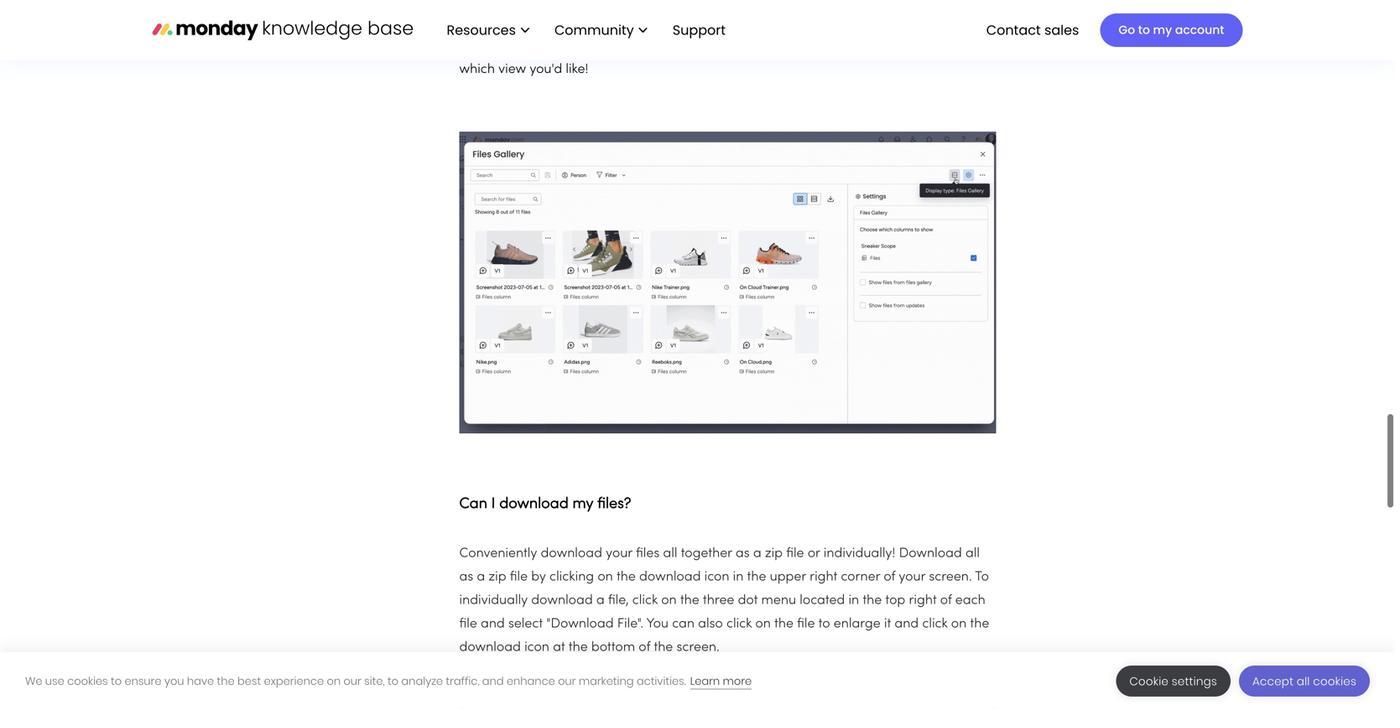 Task type: vqa. For each thing, say whether or not it's contained in the screenshot.
automation
no



Task type: describe. For each thing, give the bounding box(es) containing it.
support
[[673, 20, 726, 39]]

2 horizontal spatial of
[[940, 595, 952, 607]]

display
[[615, 40, 659, 52]]

go to my account
[[1119, 22, 1225, 38]]

accept
[[1253, 674, 1294, 690]]

main element
[[430, 0, 1243, 60]]

contact sales
[[986, 20, 1079, 39]]

on right experience
[[327, 674, 341, 689]]

contact
[[986, 20, 1041, 39]]

menu
[[761, 595, 796, 607]]

ensure
[[125, 674, 161, 689]]

or inside conveniently download your files all together as a zip file or individually! download all as a zip file by clicking on the download icon in the upper right corner of your screen. to individually download a file, click on the three dot menu located in the top right of each file and select "download file". you can also click on the file to enlarge it and click on the download icon at the bottom of the screen.
[[808, 548, 820, 560]]

individually!
[[824, 548, 896, 560]]

0 vertical spatial of
[[884, 571, 895, 584]]

1 horizontal spatial right
[[909, 595, 937, 607]]

in up enlarge
[[849, 595, 859, 607]]

2 horizontal spatial a
[[753, 548, 762, 560]]

conveniently download your files all together as a zip file or individually! download all as a zip file by clicking on the download icon in the upper right corner of your screen. to individually download a file, click on the three dot menu located in the top right of each file and select "download file". you can also click on the file to enlarge it and click on the download icon at the bottom of the screen.
[[459, 548, 989, 654]]

we
[[25, 674, 42, 689]]

select inside conveniently download your files all together as a zip file or individually! download all as a zip file by clicking on the download icon in the upper right corner of your screen. to individually download a file, click on the three dot menu located in the top right of each file and select "download file". you can also click on the file to enlarge it and click on the download icon at the bottom of the screen.
[[508, 618, 543, 631]]

the inside dialog
[[217, 674, 235, 689]]

download down clicking
[[531, 595, 593, 607]]

list containing resources
[[430, 0, 739, 60]]

on inside the you have the option to view the files gallery in regular, table, or split mode! when in full screen mode, click on the display type icon next to the settings cogwheel and select which view you'd like!
[[574, 40, 589, 52]]

also
[[698, 618, 723, 631]]

type
[[662, 40, 689, 52]]

enlarge
[[834, 618, 881, 631]]

by
[[531, 571, 546, 584]]

1 horizontal spatial your
[[899, 571, 926, 584]]

icon inside the you have the option to view the files gallery in regular, table, or split mode! when in full screen mode, click on the display type icon next to the settings cogwheel and select which view you'd like!
[[692, 40, 717, 52]]

0 vertical spatial view
[[599, 16, 626, 29]]

1 vertical spatial icon
[[704, 571, 729, 584]]

you inside the you have the option to view the files gallery in regular, table, or split mode! when in full screen mode, click on the display type icon next to the settings cogwheel and select which view you'd like!
[[459, 16, 482, 29]]

download up clicking
[[541, 548, 602, 560]]

regular,
[[744, 16, 790, 29]]

0 horizontal spatial of
[[639, 642, 650, 654]]

the down each
[[970, 618, 989, 631]]

can
[[459, 497, 487, 512]]

files
[[652, 16, 679, 29]]

each
[[955, 595, 986, 607]]

can
[[672, 618, 695, 631]]

mode,
[[503, 40, 541, 52]]

resources
[[447, 20, 516, 39]]

to right site,
[[388, 674, 399, 689]]

0 vertical spatial screen.
[[929, 571, 972, 584]]

download
[[899, 548, 962, 560]]

0 horizontal spatial my
[[573, 497, 594, 512]]

the up can
[[680, 595, 700, 607]]

file left by
[[510, 571, 528, 584]]

go to my account link
[[1100, 13, 1243, 47]]

at
[[553, 642, 565, 654]]

corner
[[841, 571, 880, 584]]

upper
[[770, 571, 806, 584]]

in up dot
[[733, 571, 744, 584]]

marketing
[[579, 674, 634, 689]]

0 horizontal spatial your
[[606, 548, 633, 560]]

learn
[[690, 674, 720, 689]]

activities.
[[637, 674, 686, 689]]

bottom
[[591, 642, 635, 654]]

to
[[975, 571, 989, 584]]

clicking
[[550, 571, 594, 584]]

mode!
[[878, 16, 917, 29]]

the down community at left top
[[593, 40, 612, 52]]

gallery
[[682, 16, 726, 29]]

on down dot
[[755, 618, 771, 631]]

on up can
[[661, 595, 677, 607]]

click inside the you have the option to view the files gallery in regular, table, or split mode! when in full screen mode, click on the display type icon next to the settings cogwheel and select which view you'd like!
[[545, 40, 570, 52]]

cookies for all
[[1313, 674, 1357, 690]]

cookies for use
[[67, 674, 108, 689]]

file,
[[608, 595, 629, 607]]

download right i
[[499, 497, 569, 512]]

split
[[849, 16, 874, 29]]

download down files
[[639, 571, 701, 584]]

on down each
[[951, 618, 967, 631]]

together
[[681, 548, 732, 560]]

you'd
[[530, 63, 562, 76]]

2 vertical spatial icon
[[524, 642, 549, 654]]

cookie
[[1130, 674, 1169, 690]]

go
[[1119, 22, 1135, 38]]

in up next
[[729, 16, 740, 29]]

my inside main element
[[1153, 22, 1172, 38]]

2 our from the left
[[558, 674, 576, 689]]

and inside the you have the option to view the files gallery in regular, table, or split mode! when in full screen mode, click on the display type icon next to the settings cogwheel and select which view you'd like!
[[899, 40, 923, 52]]

the up file,
[[617, 571, 636, 584]]

in left full
[[959, 16, 969, 29]]

analyze
[[401, 674, 443, 689]]

community
[[555, 20, 634, 39]]



Task type: locate. For each thing, give the bounding box(es) containing it.
you have the option to view the files gallery in regular, table, or split mode! when in full screen mode, click on the display type icon next to the settings cogwheel and select which view you'd like!
[[459, 16, 991, 76]]

icon up three
[[704, 571, 729, 584]]

monday.com logo image
[[152, 12, 413, 47]]

learn more link
[[690, 674, 752, 690]]

0 horizontal spatial select
[[508, 618, 543, 631]]

of up top
[[884, 571, 895, 584]]

file down individually
[[459, 618, 477, 631]]

cookie settings
[[1130, 674, 1217, 690]]

my right go
[[1153, 22, 1172, 38]]

1 our from the left
[[344, 674, 361, 689]]

0 vertical spatial have
[[485, 16, 515, 29]]

on down community at left top
[[574, 40, 589, 52]]

zip down the conveniently
[[489, 571, 506, 584]]

to down located
[[819, 618, 830, 631]]

of left each
[[940, 595, 952, 607]]

my left "files?" at the bottom
[[573, 497, 594, 512]]

1 vertical spatial a
[[477, 571, 485, 584]]

have right the you
[[187, 674, 214, 689]]

accept all cookies button
[[1239, 666, 1370, 697]]

download
[[499, 497, 569, 512], [541, 548, 602, 560], [639, 571, 701, 584], [531, 595, 593, 607], [459, 642, 521, 654]]

i
[[491, 497, 495, 512]]

a up individually
[[477, 571, 485, 584]]

on up file,
[[598, 571, 613, 584]]

top
[[886, 595, 906, 607]]

to right go
[[1138, 22, 1150, 38]]

select down individually
[[508, 618, 543, 631]]

settings inside the you have the option to view the files gallery in regular, table, or split mode! when in full screen mode, click on the display type icon next to the settings cogwheel and select which view you'd like!
[[787, 40, 833, 52]]

settings
[[787, 40, 833, 52], [1172, 674, 1217, 690]]

the down menu
[[774, 618, 794, 631]]

can i download my files?
[[459, 497, 631, 512]]

the left best
[[217, 674, 235, 689]]

zip
[[765, 548, 783, 560], [489, 571, 506, 584]]

to right option
[[583, 16, 595, 29]]

1 horizontal spatial zip
[[765, 548, 783, 560]]

0 vertical spatial you
[[459, 16, 482, 29]]

list
[[430, 0, 739, 60]]

0 horizontal spatial all
[[663, 548, 677, 560]]

as
[[736, 548, 750, 560], [459, 571, 473, 584]]

1 horizontal spatial select
[[927, 40, 961, 52]]

three
[[703, 595, 734, 607]]

icon down support
[[692, 40, 717, 52]]

zip up upper
[[765, 548, 783, 560]]

sales
[[1045, 20, 1079, 39]]

of
[[884, 571, 895, 584], [940, 595, 952, 607], [639, 642, 650, 654]]

the up dot
[[747, 571, 766, 584]]

resources link
[[438, 16, 538, 45]]

1 horizontal spatial you
[[647, 618, 669, 631]]

on
[[574, 40, 589, 52], [598, 571, 613, 584], [661, 595, 677, 607], [755, 618, 771, 631], [951, 618, 967, 631], [327, 674, 341, 689]]

or left split
[[833, 16, 845, 29]]

have up the screen
[[485, 16, 515, 29]]

dialog containing cookie settings
[[0, 653, 1395, 711]]

to
[[583, 16, 595, 29], [1138, 22, 1150, 38], [749, 40, 761, 52], [819, 618, 830, 631], [111, 674, 122, 689], [388, 674, 399, 689]]

0 horizontal spatial right
[[810, 571, 838, 584]]

we use cookies to ensure you have the best experience on our site, to analyze traffic, and enhance our marketing activities. learn more
[[25, 674, 752, 689]]

1 horizontal spatial my
[[1153, 22, 1172, 38]]

file image
[[459, 132, 996, 434]]

1 vertical spatial select
[[508, 618, 543, 631]]

1 vertical spatial you
[[647, 618, 669, 631]]

0 vertical spatial a
[[753, 548, 762, 560]]

select inside the you have the option to view the files gallery in regular, table, or split mode! when in full screen mode, click on the display type icon next to the settings cogwheel and select which view you'd like!
[[927, 40, 961, 52]]

right up located
[[810, 571, 838, 584]]

cookies right accept on the bottom right of the page
[[1313, 674, 1357, 690]]

and right the traffic,
[[482, 674, 504, 689]]

my
[[1153, 22, 1172, 38], [573, 497, 594, 512]]

community link
[[546, 16, 656, 45]]

1 horizontal spatial our
[[558, 674, 576, 689]]

a up dot
[[753, 548, 762, 560]]

to right next
[[749, 40, 761, 52]]

"download
[[546, 618, 614, 631]]

0 vertical spatial or
[[833, 16, 845, 29]]

traffic,
[[446, 674, 479, 689]]

file".
[[617, 618, 644, 631]]

best
[[237, 674, 261, 689]]

1 vertical spatial or
[[808, 548, 820, 560]]

account
[[1175, 22, 1225, 38]]

your left files
[[606, 548, 633, 560]]

have inside dialog
[[187, 674, 214, 689]]

click down option
[[545, 40, 570, 52]]

screen. down also
[[677, 642, 720, 654]]

1 horizontal spatial cookies
[[1313, 674, 1357, 690]]

to left ensure
[[111, 674, 122, 689]]

cookies right use
[[67, 674, 108, 689]]

and right it
[[895, 618, 919, 631]]

have
[[485, 16, 515, 29], [187, 674, 214, 689]]

the left top
[[863, 595, 882, 607]]

files?
[[598, 497, 631, 512]]

all inside button
[[1297, 674, 1310, 690]]

1 horizontal spatial have
[[485, 16, 515, 29]]

0 vertical spatial my
[[1153, 22, 1172, 38]]

1 vertical spatial as
[[459, 571, 473, 584]]

support link
[[664, 16, 739, 45], [673, 20, 731, 39]]

2 cookies from the left
[[1313, 674, 1357, 690]]

a
[[753, 548, 762, 560], [477, 571, 485, 584], [596, 595, 605, 607]]

the up display
[[630, 16, 649, 29]]

1 vertical spatial of
[[940, 595, 952, 607]]

full
[[973, 16, 991, 29]]

click
[[545, 40, 570, 52], [632, 595, 658, 607], [727, 618, 752, 631], [922, 618, 948, 631]]

1 horizontal spatial view
[[599, 16, 626, 29]]

dialog
[[0, 653, 1395, 711]]

our left site,
[[344, 674, 361, 689]]

0 horizontal spatial or
[[808, 548, 820, 560]]

click down dot
[[727, 618, 752, 631]]

1 horizontal spatial settings
[[1172, 674, 1217, 690]]

or left individually!
[[808, 548, 820, 560]]

when
[[920, 16, 955, 29]]

0 horizontal spatial cookies
[[67, 674, 108, 689]]

0 vertical spatial zip
[[765, 548, 783, 560]]

as right together
[[736, 548, 750, 560]]

select
[[927, 40, 961, 52], [508, 618, 543, 631]]

table,
[[793, 16, 829, 29]]

all right accept on the bottom right of the page
[[1297, 674, 1310, 690]]

individually
[[459, 595, 528, 607]]

click right it
[[922, 618, 948, 631]]

file
[[786, 548, 804, 560], [510, 571, 528, 584], [459, 618, 477, 631], [797, 618, 815, 631]]

cookies inside accept all cookies button
[[1313, 674, 1357, 690]]

our down the at
[[558, 674, 576, 689]]

view up display
[[599, 16, 626, 29]]

you
[[164, 674, 184, 689]]

0 vertical spatial right
[[810, 571, 838, 584]]

your
[[606, 548, 633, 560], [899, 571, 926, 584]]

or
[[833, 16, 845, 29], [808, 548, 820, 560]]

right right top
[[909, 595, 937, 607]]

0 horizontal spatial a
[[477, 571, 485, 584]]

site,
[[364, 674, 385, 689]]

1 vertical spatial my
[[573, 497, 594, 512]]

0 horizontal spatial as
[[459, 571, 473, 584]]

view down 'mode,'
[[498, 63, 526, 76]]

0 horizontal spatial screen.
[[677, 642, 720, 654]]

1 vertical spatial have
[[187, 674, 214, 689]]

icon
[[692, 40, 717, 52], [704, 571, 729, 584], [524, 642, 549, 654]]

your up top
[[899, 571, 926, 584]]

to inside main element
[[1138, 22, 1150, 38]]

2 horizontal spatial all
[[1297, 674, 1310, 690]]

located
[[800, 595, 845, 607]]

0 horizontal spatial view
[[498, 63, 526, 76]]

1 vertical spatial right
[[909, 595, 937, 607]]

the down regular,
[[765, 40, 784, 52]]

1 horizontal spatial of
[[884, 571, 895, 584]]

1 vertical spatial your
[[899, 571, 926, 584]]

you
[[459, 16, 482, 29], [647, 618, 669, 631]]

all right files
[[663, 548, 677, 560]]

0 horizontal spatial settings
[[787, 40, 833, 52]]

1 horizontal spatial a
[[596, 595, 605, 607]]

the right the at
[[569, 642, 588, 654]]

file up upper
[[786, 548, 804, 560]]

or inside the you have the option to view the files gallery in regular, table, or split mode! when in full screen mode, click on the display type icon next to the settings cogwheel and select which view you'd like!
[[833, 16, 845, 29]]

click right file,
[[632, 595, 658, 607]]

and
[[899, 40, 923, 52], [481, 618, 505, 631], [895, 618, 919, 631], [482, 674, 504, 689]]

settings down table,
[[787, 40, 833, 52]]

1 vertical spatial screen.
[[677, 642, 720, 654]]

2 vertical spatial a
[[596, 595, 605, 607]]

as up individually
[[459, 571, 473, 584]]

1 vertical spatial settings
[[1172, 674, 1217, 690]]

more
[[723, 674, 752, 689]]

the down can
[[654, 642, 673, 654]]

select down when
[[927, 40, 961, 52]]

right
[[810, 571, 838, 584], [909, 595, 937, 607]]

the
[[519, 16, 538, 29], [630, 16, 649, 29], [593, 40, 612, 52], [765, 40, 784, 52], [617, 571, 636, 584], [747, 571, 766, 584], [680, 595, 700, 607], [863, 595, 882, 607], [774, 618, 794, 631], [970, 618, 989, 631], [569, 642, 588, 654], [654, 642, 673, 654], [217, 674, 235, 689]]

2 vertical spatial of
[[639, 642, 650, 654]]

0 horizontal spatial zip
[[489, 571, 506, 584]]

file down located
[[797, 618, 815, 631]]

download up the traffic,
[[459, 642, 521, 654]]

and down individually
[[481, 618, 505, 631]]

1 horizontal spatial as
[[736, 548, 750, 560]]

option
[[541, 16, 580, 29]]

0 vertical spatial as
[[736, 548, 750, 560]]

you up the screen
[[459, 16, 482, 29]]

cogwheel
[[837, 40, 896, 52]]

a left file,
[[596, 595, 605, 607]]

all
[[663, 548, 677, 560], [966, 548, 980, 560], [1297, 674, 1310, 690]]

screen
[[459, 40, 499, 52]]

cookie settings button
[[1116, 666, 1231, 697]]

1 horizontal spatial or
[[833, 16, 845, 29]]

0 horizontal spatial you
[[459, 16, 482, 29]]

of down file".
[[639, 642, 650, 654]]

0 horizontal spatial have
[[187, 674, 214, 689]]

screen.
[[929, 571, 972, 584], [677, 642, 720, 654]]

the up 'mode,'
[[519, 16, 538, 29]]

you inside conveniently download your files all together as a zip file or individually! download all as a zip file by clicking on the download icon in the upper right corner of your screen. to individually download a file, click on the three dot menu located in the top right of each file and select "download file". you can also click on the file to enlarge it and click on the download icon at the bottom of the screen.
[[647, 618, 669, 631]]

like!
[[566, 63, 589, 76]]

1 vertical spatial zip
[[489, 571, 506, 584]]

0 vertical spatial your
[[606, 548, 633, 560]]

settings right cookie
[[1172, 674, 1217, 690]]

next
[[721, 40, 746, 52]]

which
[[459, 63, 495, 76]]

icon left the at
[[524, 642, 549, 654]]

1 horizontal spatial all
[[966, 548, 980, 560]]

it
[[884, 618, 891, 631]]

files
[[636, 548, 660, 560]]

screen. up each
[[929, 571, 972, 584]]

cookies
[[67, 674, 108, 689], [1313, 674, 1357, 690]]

in
[[729, 16, 740, 29], [959, 16, 969, 29], [733, 571, 744, 584], [849, 595, 859, 607]]

0 horizontal spatial our
[[344, 674, 361, 689]]

conveniently
[[459, 548, 537, 560]]

1 cookies from the left
[[67, 674, 108, 689]]

1 vertical spatial view
[[498, 63, 526, 76]]

enhance
[[507, 674, 555, 689]]

and down mode!
[[899, 40, 923, 52]]

have inside the you have the option to view the files gallery in regular, table, or split mode! when in full screen mode, click on the display type icon next to the settings cogwheel and select which view you'd like!
[[485, 16, 515, 29]]

use
[[45, 674, 64, 689]]

1 horizontal spatial screen.
[[929, 571, 972, 584]]

settings inside button
[[1172, 674, 1217, 690]]

experience
[[264, 674, 324, 689]]

0 vertical spatial settings
[[787, 40, 833, 52]]

0 vertical spatial select
[[927, 40, 961, 52]]

dot
[[738, 595, 758, 607]]

all up "to"
[[966, 548, 980, 560]]

you left can
[[647, 618, 669, 631]]

to inside conveniently download your files all together as a zip file or individually! download all as a zip file by clicking on the download icon in the upper right corner of your screen. to individually download a file, click on the three dot menu located in the top right of each file and select "download file". you can also click on the file to enlarge it and click on the download icon at the bottom of the screen.
[[819, 618, 830, 631]]

contact sales link
[[978, 16, 1088, 45]]

0 vertical spatial icon
[[692, 40, 717, 52]]

accept all cookies
[[1253, 674, 1357, 690]]



